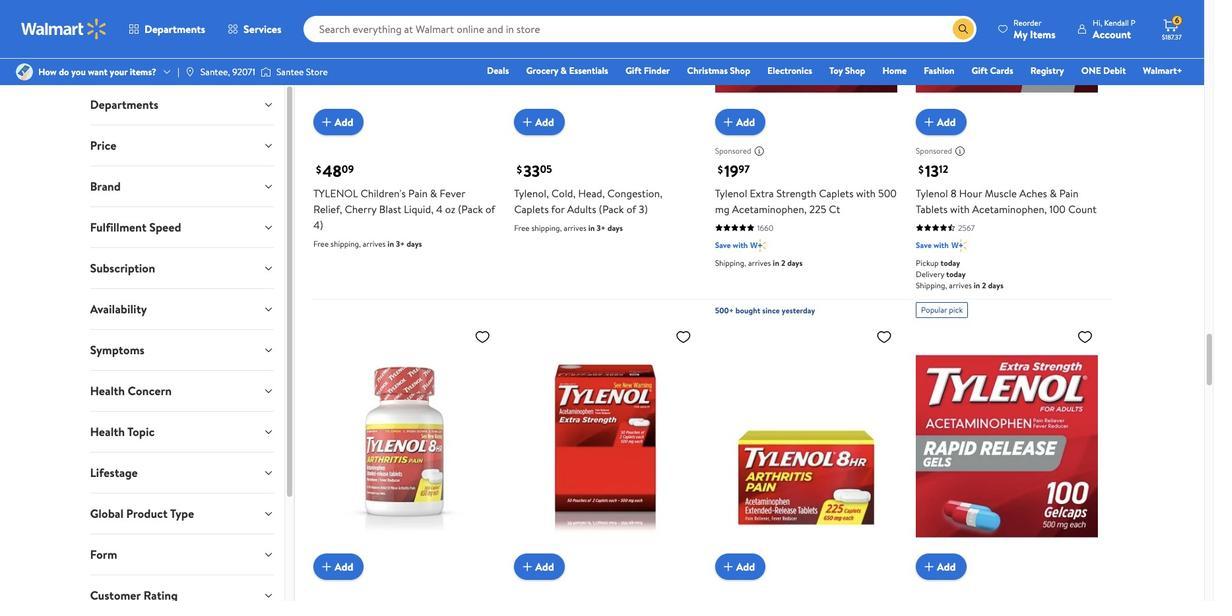 Task type: locate. For each thing, give the bounding box(es) containing it.
delivery
[[916, 269, 945, 280]]

(pack
[[458, 202, 483, 216], [599, 202, 624, 216]]

$187.37
[[1162, 32, 1182, 42]]

shipping,
[[532, 222, 562, 234], [331, 238, 361, 249]]

grocery & essentials
[[526, 64, 609, 77]]

1 pain from the left
[[408, 186, 428, 201]]

brand
[[90, 178, 121, 195]]

0 vertical spatial free
[[514, 222, 530, 234]]

acetaminophen, down extra
[[732, 202, 807, 216]]

aches
[[1020, 186, 1048, 201]]

save
[[715, 240, 731, 251], [916, 240, 932, 251]]

1 horizontal spatial  image
[[185, 67, 195, 77]]

1 vertical spatial health
[[90, 424, 125, 440]]

yesterday
[[782, 305, 815, 316]]

& up 100
[[1050, 186, 1057, 201]]

global product type tab
[[80, 494, 284, 534]]

electronics
[[768, 64, 813, 77]]

health down symptoms
[[90, 383, 125, 399]]

global product type button
[[80, 494, 284, 534]]

1 horizontal spatial 3+
[[597, 222, 606, 234]]

gift inside gift finder link
[[626, 64, 642, 77]]

2 save with from the left
[[916, 240, 949, 251]]

0 vertical spatial 3+
[[597, 222, 606, 234]]

liquid,
[[404, 202, 434, 216]]

(pack down head,
[[599, 202, 624, 216]]

2 save from the left
[[916, 240, 932, 251]]

walmart plus image
[[751, 239, 766, 252], [952, 239, 967, 252]]

pick
[[949, 304, 963, 315]]

1 horizontal spatial &
[[561, 64, 567, 77]]

0 vertical spatial 2
[[781, 257, 786, 269]]

save with up shipping, arrives in 2 days
[[715, 240, 748, 251]]

3+ down blast
[[396, 238, 405, 249]]

tylenol inside tylenol extra strength caplets with 500 mg acetaminophen, 225 ct
[[715, 186, 748, 201]]

1 vertical spatial shipping,
[[331, 238, 361, 249]]

1 horizontal spatial tylenol
[[916, 186, 948, 201]]

ad disclaimer and feedback image for 19
[[754, 146, 765, 156]]

arrives down adults
[[564, 222, 587, 234]]

shop for christmas shop
[[730, 64, 751, 77]]

walmart plus image for 19
[[751, 239, 766, 252]]

children's
[[361, 186, 406, 201]]

arrives
[[564, 222, 587, 234], [363, 238, 386, 249], [748, 257, 771, 269], [949, 280, 972, 291]]

2 horizontal spatial &
[[1050, 186, 1057, 201]]

price tab
[[80, 125, 284, 166]]

days
[[608, 222, 623, 234], [407, 238, 422, 249], [788, 257, 803, 269], [988, 280, 1004, 291]]

0 vertical spatial departments
[[145, 22, 205, 36]]

caplets down tylenol,
[[514, 202, 549, 216]]

0 horizontal spatial of
[[486, 202, 495, 216]]

1 horizontal spatial ad disclaimer and feedback image
[[955, 146, 966, 156]]

of left '3)'
[[627, 202, 636, 216]]

toy
[[830, 64, 843, 77]]

departments
[[145, 22, 205, 36], [90, 96, 158, 113]]

add to cart image for tylenol children's pain & fever relief, cherry blast liquid, 4 oz (pack of 4) image
[[319, 114, 335, 130]]

ad disclaimer and feedback image up 8
[[955, 146, 966, 156]]

$ left 33 on the left top
[[517, 162, 522, 177]]

sponsored for 19
[[715, 145, 752, 157]]

$ inside the $ 13 12
[[919, 162, 924, 177]]

pain inside tylenol children's pain & fever relief, cherry blast liquid, 4 oz (pack of 4) free shipping, arrives in 3+ days
[[408, 186, 428, 201]]

Walmart Site-Wide search field
[[303, 16, 977, 42]]

1 tylenol from the left
[[715, 186, 748, 201]]

2
[[781, 257, 786, 269], [982, 280, 987, 291]]

1 ad disclaimer and feedback image from the left
[[754, 146, 765, 156]]

reorder my items
[[1014, 17, 1056, 41]]

tylenol up the tablets
[[916, 186, 948, 201]]

1 walmart plus image from the left
[[751, 239, 766, 252]]

pain up liquid,
[[408, 186, 428, 201]]

2 up 'yesterday' at the right
[[781, 257, 786, 269]]

1 acetaminophen, from the left
[[732, 202, 807, 216]]

0 horizontal spatial save
[[715, 240, 731, 251]]

gift left cards
[[972, 64, 988, 77]]

days inside pickup today delivery today shipping, arrives in 2 days
[[988, 280, 1004, 291]]

0 horizontal spatial free
[[313, 238, 329, 249]]

with down 8
[[951, 202, 970, 216]]

add to cart image for tylenol 8 hour muscle aches & pain tablets with acetaminophen, 100 count image
[[921, 114, 937, 130]]

& right grocery
[[561, 64, 567, 77]]

in inside tylenol children's pain & fever relief, cherry blast liquid, 4 oz (pack of 4) free shipping, arrives in 3+ days
[[388, 238, 394, 249]]

shipping, down "for"
[[532, 222, 562, 234]]

free down tylenol,
[[514, 222, 530, 234]]

acetaminophen, inside 'tylenol 8 hour muscle aches & pain tablets with acetaminophen, 100 count'
[[973, 202, 1047, 216]]

1 vertical spatial departments
[[90, 96, 158, 113]]

shop right "toy"
[[845, 64, 866, 77]]

ad disclaimer and feedback image up extra
[[754, 146, 765, 156]]

save down mg
[[715, 240, 731, 251]]

2 gift from the left
[[972, 64, 988, 77]]

1 horizontal spatial shop
[[845, 64, 866, 77]]

1 horizontal spatial (pack
[[599, 202, 624, 216]]

popular pick
[[921, 304, 963, 315]]

with inside 'tylenol 8 hour muscle aches & pain tablets with acetaminophen, 100 count'
[[951, 202, 970, 216]]

2 right delivery
[[982, 280, 987, 291]]

free down 4)
[[313, 238, 329, 249]]

arrives inside tylenol children's pain & fever relief, cherry blast liquid, 4 oz (pack of 4) free shipping, arrives in 3+ days
[[363, 238, 386, 249]]

caplets up the ct at the top right of the page
[[819, 186, 854, 201]]

& up 4 on the top of the page
[[430, 186, 437, 201]]

save with up pickup
[[916, 240, 949, 251]]

gift cards
[[972, 64, 1014, 77]]

gift for gift finder
[[626, 64, 642, 77]]

in down blast
[[388, 238, 394, 249]]

2 ad disclaimer and feedback image from the left
[[955, 146, 966, 156]]

hi, kendall p account
[[1093, 17, 1136, 41]]

$ left 13
[[919, 162, 924, 177]]

finder
[[644, 64, 670, 77]]

caplets inside tylenol extra strength caplets with 500 mg acetaminophen, 225 ct
[[819, 186, 854, 201]]

departments up |
[[145, 22, 205, 36]]

1 horizontal spatial gift
[[972, 64, 988, 77]]

1 $ from the left
[[316, 162, 321, 177]]

you
[[71, 65, 86, 79]]

1 vertical spatial caplets
[[514, 202, 549, 216]]

0 horizontal spatial  image
[[16, 63, 33, 81]]

in inside pickup today delivery today shipping, arrives in 2 days
[[974, 280, 980, 291]]

health inside dropdown button
[[90, 383, 125, 399]]

arrives down cherry
[[363, 238, 386, 249]]

tylenol, cold, head, congestion, caplets for adults (pack of 3) image
[[514, 0, 697, 125]]

acetaminophen, inside tylenol extra strength caplets with 500 mg acetaminophen, 225 ct
[[732, 202, 807, 216]]

shop inside 'link'
[[730, 64, 751, 77]]

(pack inside tylenol, cold, head, congestion, caplets for adults (pack of 3) free shipping, arrives in 3+ days
[[599, 202, 624, 216]]

grocery
[[526, 64, 559, 77]]

0 vertical spatial shipping,
[[715, 257, 747, 269]]

0 horizontal spatial shipping,
[[331, 238, 361, 249]]

departments down your in the left top of the page
[[90, 96, 158, 113]]

1 horizontal spatial caplets
[[819, 186, 854, 201]]

1 horizontal spatial sponsored
[[916, 145, 952, 157]]

health for health concern
[[90, 383, 125, 399]]

$ left 48
[[316, 162, 321, 177]]

add to cart image
[[520, 114, 535, 130], [721, 114, 736, 130], [520, 559, 535, 575], [721, 559, 736, 575], [921, 559, 937, 575]]

of right oz
[[486, 202, 495, 216]]

pain up 100
[[1060, 186, 1079, 201]]

$ 48 09
[[316, 160, 354, 182]]

2 inside pickup today delivery today shipping, arrives in 2 days
[[982, 280, 987, 291]]

speed
[[149, 219, 181, 236]]

3+ inside tylenol children's pain & fever relief, cherry blast liquid, 4 oz (pack of 4) free shipping, arrives in 3+ days
[[396, 238, 405, 249]]

tylenol up mg
[[715, 186, 748, 201]]

2 (pack from the left
[[599, 202, 624, 216]]

1 horizontal spatial shipping,
[[916, 280, 947, 291]]

1 vertical spatial shipping,
[[916, 280, 947, 291]]

1 vertical spatial 3+
[[396, 238, 405, 249]]

bought
[[736, 305, 761, 316]]

2 walmart plus image from the left
[[952, 239, 967, 252]]

2 pain from the left
[[1060, 186, 1079, 201]]

my
[[1014, 27, 1028, 41]]

add to favorites list, tylenol extra strength caplets, 500mg acetaminophen, 50 pkts of 2 each image
[[676, 329, 692, 345]]

1 health from the top
[[90, 383, 125, 399]]

add
[[335, 115, 353, 129], [535, 115, 554, 129], [736, 115, 755, 129], [937, 115, 956, 129], [335, 560, 353, 574], [535, 560, 554, 574], [736, 560, 755, 574], [937, 560, 956, 574]]

1 horizontal spatial free
[[514, 222, 530, 234]]

in down adults
[[589, 222, 595, 234]]

1 horizontal spatial 2
[[982, 280, 987, 291]]

0 horizontal spatial tylenol
[[715, 186, 748, 201]]

shipping, up 500+
[[715, 257, 747, 269]]

2 acetaminophen, from the left
[[973, 202, 1047, 216]]

add to favorites list, tylenol 8 hour arthritis & joint pain acetaminophen caplets, 225 count image
[[877, 329, 892, 345]]

health topic button
[[80, 412, 284, 452]]

1 horizontal spatial shipping,
[[532, 222, 562, 234]]

0 horizontal spatial &
[[430, 186, 437, 201]]

0 horizontal spatial (pack
[[458, 202, 483, 216]]

1 gift from the left
[[626, 64, 642, 77]]

0 horizontal spatial shop
[[730, 64, 751, 77]]

shipping, down pickup
[[916, 280, 947, 291]]

fever
[[440, 186, 465, 201]]

 image
[[261, 65, 271, 79]]

with left 500
[[856, 186, 876, 201]]

tylenol for 13
[[916, 186, 948, 201]]

0 vertical spatial shipping,
[[532, 222, 562, 234]]

price
[[90, 137, 116, 154]]

mg
[[715, 202, 730, 216]]

1 horizontal spatial save
[[916, 240, 932, 251]]

gift left finder
[[626, 64, 642, 77]]

strength
[[777, 186, 817, 201]]

 image
[[16, 63, 33, 81], [185, 67, 195, 77]]

fashion
[[924, 64, 955, 77]]

christmas
[[687, 64, 728, 77]]

0 horizontal spatial walmart plus image
[[751, 239, 766, 252]]

$ inside $ 19 97
[[718, 162, 723, 177]]

0 horizontal spatial ad disclaimer and feedback image
[[754, 146, 765, 156]]

account
[[1093, 27, 1131, 41]]

1 horizontal spatial save with
[[916, 240, 949, 251]]

tylenol extra strength acetaminophen rapid release gels, 100 ct image
[[916, 323, 1099, 570]]

1 vertical spatial 2
[[982, 280, 987, 291]]

1 horizontal spatial of
[[627, 202, 636, 216]]

shipping, arrives in 2 days
[[715, 257, 803, 269]]

reorder
[[1014, 17, 1042, 28]]

$ inside the $ 48 09
[[316, 162, 321, 177]]

1 (pack from the left
[[458, 202, 483, 216]]

blast
[[379, 202, 402, 216]]

shipping, inside tylenol, cold, head, congestion, caplets for adults (pack of 3) free shipping, arrives in 3+ days
[[532, 222, 562, 234]]

tylenol inside 'tylenol 8 hour muscle aches & pain tablets with acetaminophen, 100 count'
[[916, 186, 948, 201]]

in right delivery
[[974, 280, 980, 291]]

2 $ from the left
[[517, 162, 522, 177]]

with
[[856, 186, 876, 201], [951, 202, 970, 216], [733, 240, 748, 251], [934, 240, 949, 251]]

2567
[[958, 222, 975, 234]]

0 horizontal spatial acetaminophen,
[[732, 202, 807, 216]]

shipping, inside pickup today delivery today shipping, arrives in 2 days
[[916, 280, 947, 291]]

subscription tab
[[80, 248, 284, 288]]

0 horizontal spatial caplets
[[514, 202, 549, 216]]

health topic
[[90, 424, 155, 440]]

0 horizontal spatial gift
[[626, 64, 642, 77]]

tylenol extra strength caplets with 500 mg acetaminophen, 225 ct
[[715, 186, 897, 216]]

(pack right oz
[[458, 202, 483, 216]]

of inside tylenol, cold, head, congestion, caplets for adults (pack of 3) free shipping, arrives in 3+ days
[[627, 202, 636, 216]]

1 horizontal spatial acetaminophen,
[[973, 202, 1047, 216]]

walmart+ link
[[1138, 63, 1189, 78]]

save with
[[715, 240, 748, 251], [916, 240, 949, 251]]

shipping,
[[715, 257, 747, 269], [916, 280, 947, 291]]

97
[[739, 162, 750, 176]]

gift inside gift cards link
[[972, 64, 988, 77]]

pain
[[408, 186, 428, 201], [1060, 186, 1079, 201]]

1 save with from the left
[[715, 240, 748, 251]]

kendall
[[1105, 17, 1129, 28]]

acetaminophen, down the "muscle"
[[973, 202, 1047, 216]]

 image left how
[[16, 63, 33, 81]]

1 shop from the left
[[730, 64, 751, 77]]

2 sponsored from the left
[[916, 145, 952, 157]]

$ for 19
[[718, 162, 723, 177]]

health for health topic
[[90, 424, 125, 440]]

relief,
[[313, 202, 342, 216]]

2 health from the top
[[90, 424, 125, 440]]

shipping, down cherry
[[331, 238, 361, 249]]

walmart plus image up shipping, arrives in 2 days
[[751, 239, 766, 252]]

registry link
[[1025, 63, 1070, 78]]

concern
[[128, 383, 172, 399]]

add to cart image
[[319, 114, 335, 130], [921, 114, 937, 130], [319, 559, 335, 575]]

fulfillment speed
[[90, 219, 181, 236]]

form
[[90, 547, 117, 563]]

2 shop from the left
[[845, 64, 866, 77]]

$ for 13
[[919, 162, 924, 177]]

$ left 19
[[718, 162, 723, 177]]

subscription button
[[80, 248, 284, 288]]

ad disclaimer and feedback image for 13
[[955, 146, 966, 156]]

symptoms button
[[80, 330, 284, 370]]

 image right |
[[185, 67, 195, 77]]

$ inside '$ 33 05'
[[517, 162, 522, 177]]

3+ down head,
[[597, 222, 606, 234]]

0 vertical spatial caplets
[[819, 186, 854, 201]]

health concern
[[90, 383, 172, 399]]

arrives up pick
[[949, 280, 972, 291]]

1 sponsored from the left
[[715, 145, 752, 157]]

05
[[540, 162, 552, 176]]

2 tylenol from the left
[[916, 186, 948, 201]]

health left topic
[[90, 424, 125, 440]]

1 of from the left
[[486, 202, 495, 216]]

sponsored up the $ 13 12
[[916, 145, 952, 157]]

save up pickup
[[916, 240, 932, 251]]

4
[[436, 202, 443, 216]]

departments inside popup button
[[145, 22, 205, 36]]

tylenol
[[715, 186, 748, 201], [916, 186, 948, 201]]

health inside dropdown button
[[90, 424, 125, 440]]

2 of from the left
[[627, 202, 636, 216]]

1 horizontal spatial walmart plus image
[[952, 239, 967, 252]]

0 horizontal spatial 3+
[[396, 238, 405, 249]]

6
[[1175, 15, 1180, 26]]

walmart plus image down 2567
[[952, 239, 967, 252]]

in
[[589, 222, 595, 234], [388, 238, 394, 249], [773, 257, 780, 269], [974, 280, 980, 291]]

0 vertical spatial health
[[90, 383, 125, 399]]

tylenol 8 hour muscle aches & pain tablets with acetaminophen, 100 count
[[916, 186, 1097, 216]]

1 vertical spatial free
[[313, 238, 329, 249]]

save with for 19
[[715, 240, 748, 251]]

brand tab
[[80, 166, 284, 207]]

& inside tylenol children's pain & fever relief, cherry blast liquid, 4 oz (pack of 4) free shipping, arrives in 3+ days
[[430, 186, 437, 201]]

sponsored up $ 19 97
[[715, 145, 752, 157]]

1 horizontal spatial pain
[[1060, 186, 1079, 201]]

0 horizontal spatial shipping,
[[715, 257, 747, 269]]

tylenol,
[[514, 186, 549, 201]]

3 $ from the left
[[718, 162, 723, 177]]

tylenol 8 hour arthritis & joint pain acetaminophen caplets, 225 count image
[[715, 323, 898, 570]]

fulfillment speed button
[[80, 207, 284, 248]]

0 horizontal spatial sponsored
[[715, 145, 752, 157]]

type
[[170, 506, 194, 522]]

want
[[88, 65, 108, 79]]

0 horizontal spatial pain
[[408, 186, 428, 201]]

4)
[[313, 218, 323, 232]]

shop right 'christmas'
[[730, 64, 751, 77]]

ad disclaimer and feedback image
[[754, 146, 765, 156], [955, 146, 966, 156]]

tab
[[80, 576, 284, 601]]

1 save from the left
[[715, 240, 731, 251]]

0 horizontal spatial save with
[[715, 240, 748, 251]]

4 $ from the left
[[919, 162, 924, 177]]



Task type: vqa. For each thing, say whether or not it's contained in the screenshot.
"Sort and Filter section" element on the top of page
no



Task type: describe. For each thing, give the bounding box(es) containing it.
 image for santee, 92071
[[185, 67, 195, 77]]

$ for 48
[[316, 162, 321, 177]]

health topic tab
[[80, 412, 284, 452]]

arrives inside tylenol, cold, head, congestion, caplets for adults (pack of 3) free shipping, arrives in 3+ days
[[564, 222, 587, 234]]

92071
[[232, 65, 255, 79]]

free inside tylenol, cold, head, congestion, caplets for adults (pack of 3) free shipping, arrives in 3+ days
[[514, 222, 530, 234]]

0 horizontal spatial 2
[[781, 257, 786, 269]]

toy shop
[[830, 64, 866, 77]]

with up pickup
[[934, 240, 949, 251]]

muscle
[[985, 186, 1017, 201]]

tylenol extra strength caplets with 500 mg acetaminophen, 225 ct image
[[715, 0, 898, 125]]

price button
[[80, 125, 284, 166]]

sponsored for 13
[[916, 145, 952, 157]]

items?
[[130, 65, 156, 79]]

$ for 33
[[517, 162, 522, 177]]

save for 19
[[715, 240, 731, 251]]

fulfillment speed tab
[[80, 207, 284, 248]]

500
[[878, 186, 897, 201]]

days inside tylenol, cold, head, congestion, caplets for adults (pack of 3) free shipping, arrives in 3+ days
[[608, 222, 623, 234]]

48
[[323, 160, 342, 182]]

store
[[306, 65, 328, 79]]

global
[[90, 506, 123, 522]]

departments tab
[[80, 84, 284, 125]]

arrives down 1660
[[748, 257, 771, 269]]

availability button
[[80, 289, 284, 329]]

symptoms tab
[[80, 330, 284, 370]]

of inside tylenol children's pain & fever relief, cherry blast liquid, 4 oz (pack of 4) free shipping, arrives in 3+ days
[[486, 202, 495, 216]]

19
[[725, 160, 739, 182]]

one debit
[[1082, 64, 1126, 77]]

3+ inside tylenol, cold, head, congestion, caplets for adults (pack of 3) free shipping, arrives in 3+ days
[[597, 222, 606, 234]]

free inside tylenol children's pain & fever relief, cherry blast liquid, 4 oz (pack of 4) free shipping, arrives in 3+ days
[[313, 238, 329, 249]]

how do you want your items?
[[38, 65, 156, 79]]

 image for how do you want your items?
[[16, 63, 33, 81]]

shipping, inside tylenol children's pain & fever relief, cherry blast liquid, 4 oz (pack of 4) free shipping, arrives in 3+ days
[[331, 238, 361, 249]]

form button
[[80, 535, 284, 575]]

pickup
[[916, 257, 939, 269]]

global product type
[[90, 506, 194, 522]]

gift cards link
[[966, 63, 1020, 78]]

subscription
[[90, 260, 155, 277]]

gift for gift cards
[[972, 64, 988, 77]]

tylenol children's pain & fever relief, cherry blast liquid, 4 oz (pack of 4) free shipping, arrives in 3+ days
[[313, 186, 495, 249]]

save with for 13
[[916, 240, 949, 251]]

availability
[[90, 301, 147, 317]]

walmart image
[[21, 18, 107, 40]]

p
[[1131, 17, 1136, 28]]

225
[[810, 202, 827, 216]]

adults
[[567, 202, 596, 216]]

deals
[[487, 64, 509, 77]]

ct
[[829, 202, 841, 216]]

departments inside dropdown button
[[90, 96, 158, 113]]

fashion link
[[918, 63, 961, 78]]

tylenol
[[313, 186, 358, 201]]

Search search field
[[303, 16, 977, 42]]

1660
[[758, 222, 774, 234]]

search icon image
[[958, 24, 969, 34]]

500+ bought since yesterday
[[715, 305, 815, 316]]

in down 1660
[[773, 257, 780, 269]]

100
[[1050, 202, 1066, 216]]

tylenol extra strength caplets, 500mg acetaminophen, 50 pkts of 2 each image
[[514, 323, 697, 570]]

13
[[925, 160, 939, 182]]

gift finder link
[[620, 63, 676, 78]]

count
[[1069, 202, 1097, 216]]

form tab
[[80, 535, 284, 575]]

one debit link
[[1076, 63, 1132, 78]]

add to cart image for tylenol extra strength acetaminophen rapid release gels, 100 ct image
[[921, 559, 937, 575]]

walmart+
[[1143, 64, 1183, 77]]

add to favorites list, tylenol extra strength acetaminophen rapid release gels, 100 ct image
[[1078, 329, 1093, 345]]

health concern tab
[[80, 371, 284, 411]]

your
[[110, 65, 128, 79]]

caplets inside tylenol, cold, head, congestion, caplets for adults (pack of 3) free shipping, arrives in 3+ days
[[514, 202, 549, 216]]

arrives inside pickup today delivery today shipping, arrives in 2 days
[[949, 280, 972, 291]]

$ 33 05
[[517, 160, 552, 182]]

& inside 'tylenol 8 hour muscle aches & pain tablets with acetaminophen, 100 count'
[[1050, 186, 1057, 201]]

do
[[59, 65, 69, 79]]

6 $187.37
[[1162, 15, 1182, 42]]

tylenol, cold, head, congestion, caplets for adults (pack of 3) free shipping, arrives in 3+ days
[[514, 186, 663, 234]]

christmas shop link
[[681, 63, 757, 78]]

with up shipping, arrives in 2 days
[[733, 240, 748, 251]]

today right delivery
[[947, 269, 966, 280]]

hour
[[959, 186, 983, 201]]

lifestage tab
[[80, 453, 284, 493]]

$ 13 12
[[919, 160, 949, 182]]

santee store
[[277, 65, 328, 79]]

add to favorites list, tylenol arthritis pain caplets (e-z open cap) (pack of 12) image
[[475, 329, 491, 345]]

lifestage button
[[80, 453, 284, 493]]

tylenol children's pain & fever relief, cherry blast liquid, 4 oz (pack of 4) image
[[313, 0, 496, 125]]

availability tab
[[80, 289, 284, 329]]

santee,
[[201, 65, 230, 79]]

services
[[244, 22, 282, 36]]

brand button
[[80, 166, 284, 207]]

santee, 92071
[[201, 65, 255, 79]]

cherry
[[345, 202, 377, 216]]

product
[[126, 506, 168, 522]]

shop for toy shop
[[845, 64, 866, 77]]

one
[[1082, 64, 1101, 77]]

health concern button
[[80, 371, 284, 411]]

pain inside 'tylenol 8 hour muscle aches & pain tablets with acetaminophen, 100 count'
[[1060, 186, 1079, 201]]

tablets
[[916, 202, 948, 216]]

hi,
[[1093, 17, 1103, 28]]

popular
[[921, 304, 947, 315]]

deals link
[[481, 63, 515, 78]]

gift finder
[[626, 64, 670, 77]]

home
[[883, 64, 907, 77]]

with inside tylenol extra strength caplets with 500 mg acetaminophen, 225 ct
[[856, 186, 876, 201]]

registry
[[1031, 64, 1065, 77]]

how
[[38, 65, 57, 79]]

departments button
[[80, 84, 284, 125]]

extra
[[750, 186, 774, 201]]

departments button
[[117, 13, 217, 45]]

days inside tylenol children's pain & fever relief, cherry blast liquid, 4 oz (pack of 4) free shipping, arrives in 3+ days
[[407, 238, 422, 249]]

tylenol 8 hour muscle aches & pain tablets with acetaminophen, 100 count image
[[916, 0, 1099, 125]]

debit
[[1104, 64, 1126, 77]]

tylenol arthritis pain caplets (e-z open cap) (pack of 12) image
[[313, 323, 496, 570]]

save for 13
[[916, 240, 932, 251]]

grocery & essentials link
[[520, 63, 614, 78]]

add to cart image for the tylenol 8 hour arthritis & joint pain acetaminophen caplets, 225 count image
[[721, 559, 736, 575]]

tylenol for 19
[[715, 186, 748, 201]]

today right pickup
[[941, 257, 960, 269]]

in inside tylenol, cold, head, congestion, caplets for adults (pack of 3) free shipping, arrives in 3+ days
[[589, 222, 595, 234]]

(pack inside tylenol children's pain & fever relief, cherry blast liquid, 4 oz (pack of 4) free shipping, arrives in 3+ days
[[458, 202, 483, 216]]

add to cart image for tylenol extra strength caplets, 500mg acetaminophen, 50 pkts of 2 each image
[[520, 559, 535, 575]]

walmart plus image for 13
[[952, 239, 967, 252]]

christmas shop
[[687, 64, 751, 77]]

$ 19 97
[[718, 160, 750, 182]]

essentials
[[569, 64, 609, 77]]

pickup today delivery today shipping, arrives in 2 days
[[916, 257, 1004, 291]]



